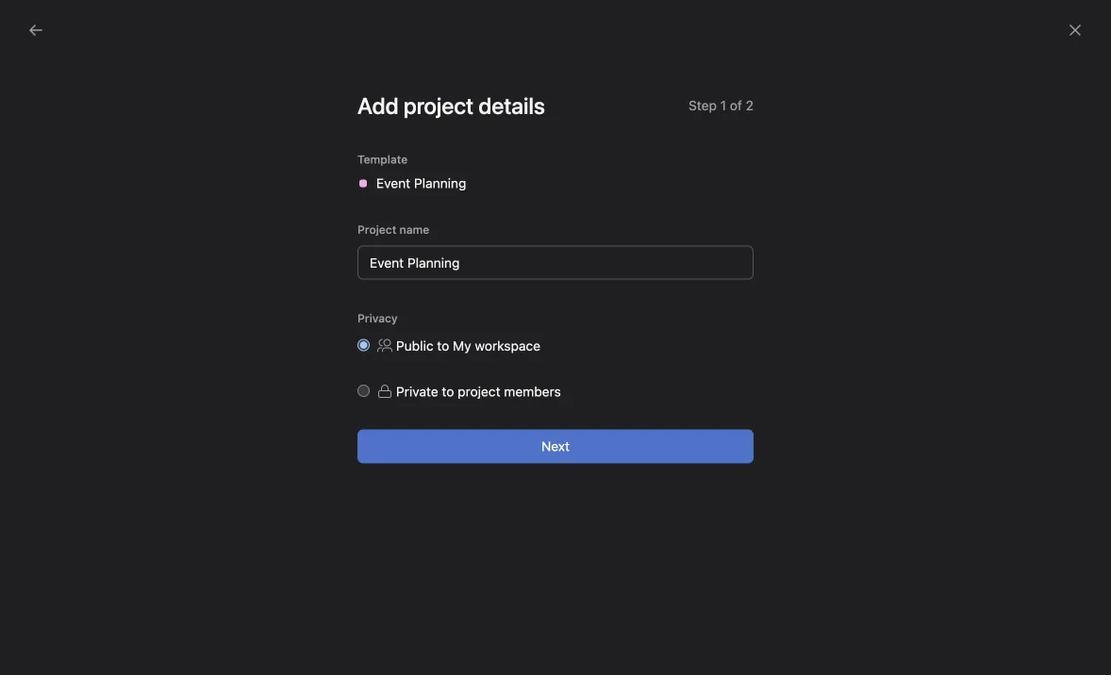 Task type: vqa. For each thing, say whether or not it's contained in the screenshot.
0% within the new row
no



Task type: describe. For each thing, give the bounding box(es) containing it.
name
[[400, 223, 429, 236]]

1 vertical spatial project
[[458, 384, 500, 399]]

to for public
[[437, 338, 449, 354]]

25
[[467, 436, 481, 449]]

Public to My workspace radio
[[357, 339, 370, 351]]

project name
[[357, 223, 429, 236]]

private to project members
[[396, 384, 561, 399]]

step
[[689, 98, 717, 113]]

go back image
[[28, 23, 43, 38]]

environment link
[[587, 394, 1058, 455]]

morning,
[[509, 138, 621, 174]]

27
[[603, 115, 620, 133]]

Private to project members radio
[[357, 385, 370, 397]]

october
[[541, 115, 599, 133]]

add
[[357, 92, 399, 119]]

members
[[504, 384, 561, 399]]

to for private
[[442, 384, 454, 399]]

completed
[[296, 321, 365, 336]]

add project details
[[357, 92, 545, 119]]

list image
[[606, 412, 628, 434]]

environment
[[655, 413, 733, 429]]

–
[[484, 436, 490, 449]]

my
[[453, 338, 471, 354]]

event planning
[[376, 175, 466, 191]]



Task type: locate. For each thing, give the bounding box(es) containing it.
0 vertical spatial to
[[437, 338, 449, 354]]

to right private
[[442, 384, 454, 399]]

1 vertical spatial to
[[442, 384, 454, 399]]

oct 25 – today
[[444, 436, 525, 449]]

completed button
[[296, 321, 365, 346]]

friday,
[[491, 115, 538, 133]]

bob
[[628, 138, 680, 174]]

to left my
[[437, 338, 449, 354]]

0 vertical spatial today
[[493, 402, 525, 415]]

project
[[403, 92, 474, 119], [458, 384, 500, 399]]

oct
[[444, 436, 464, 449]]

1 today from the top
[[493, 402, 525, 415]]

project up good
[[403, 92, 474, 119]]

close image
[[1068, 23, 1083, 38]]

1 vertical spatial today
[[493, 436, 525, 449]]

next button
[[357, 430, 754, 464]]

step 1 of 2
[[689, 98, 754, 113]]

of
[[730, 98, 742, 113]]

Project name text field
[[357, 246, 754, 280]]

project down public to my workspace
[[458, 384, 500, 399]]

public to my workspace
[[396, 338, 540, 354]]

privacy
[[357, 312, 398, 325]]

0 vertical spatial project
[[403, 92, 474, 119]]

today down members
[[493, 402, 525, 415]]

public
[[396, 338, 433, 354]]

event
[[376, 175, 410, 191]]

details
[[479, 92, 545, 119]]

workspace
[[475, 338, 540, 354]]

private
[[396, 384, 438, 399]]

template
[[357, 153, 408, 166]]

today right –
[[493, 436, 525, 449]]

friday, october 27 good morning, bob
[[431, 115, 680, 174]]

project
[[357, 223, 396, 236]]

today
[[493, 402, 525, 415], [493, 436, 525, 449]]

2
[[746, 98, 754, 113]]

2 today from the top
[[493, 436, 525, 449]]

list box
[[408, 8, 710, 38]]

1
[[720, 98, 726, 113]]

next
[[541, 439, 570, 454]]

good
[[431, 138, 503, 174]]

planning
[[414, 175, 466, 191]]

to
[[437, 338, 449, 354], [442, 384, 454, 399]]



